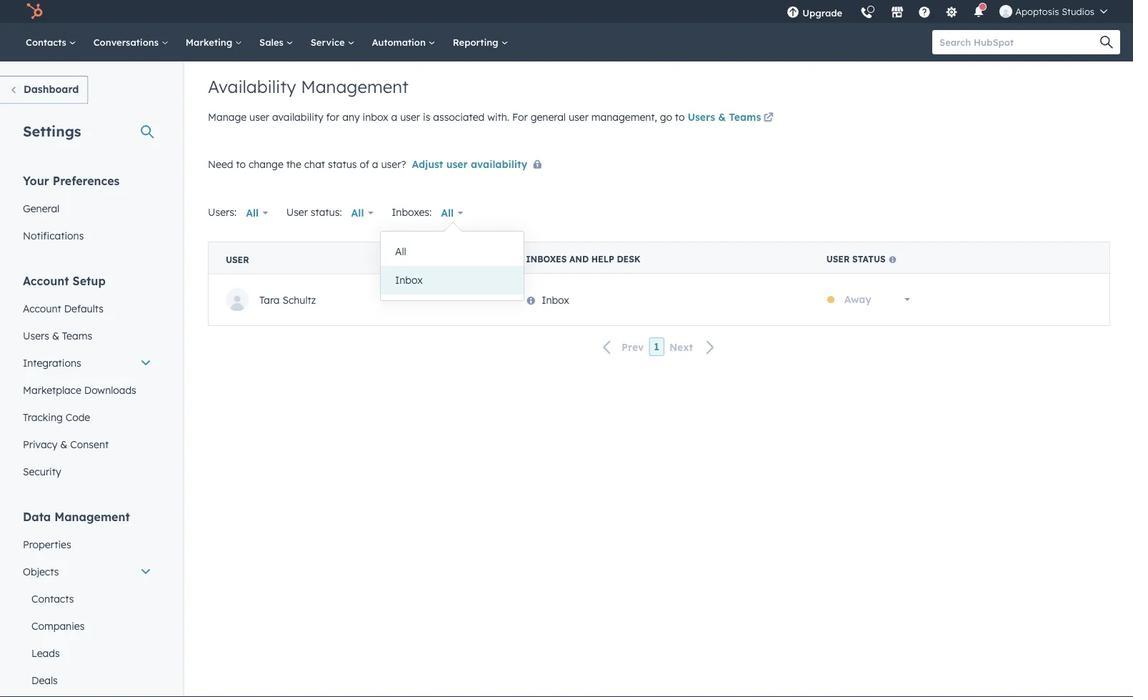 Task type: describe. For each thing, give the bounding box(es) containing it.
tara schultz
[[260, 293, 316, 306]]

leads
[[31, 647, 60, 659]]

desk
[[617, 254, 641, 265]]

marketplace
[[23, 384, 81, 396]]

1 vertical spatial a
[[372, 158, 379, 170]]

account for account setup
[[23, 273, 69, 288]]

prev button
[[595, 338, 649, 356]]

marketplace downloads
[[23, 384, 136, 396]]

apoptosis studios button
[[992, 0, 1117, 23]]

notifications
[[23, 229, 84, 242]]

upgrade
[[803, 7, 843, 19]]

inboxes
[[526, 254, 567, 265]]

1 horizontal spatial inbox
[[542, 293, 570, 306]]

upgrade image
[[787, 6, 800, 19]]

users:
[[208, 206, 237, 218]]

conversations
[[93, 36, 161, 48]]

prev
[[622, 341, 644, 353]]

reporting
[[453, 36, 501, 48]]

notifications button
[[967, 0, 992, 23]]

away
[[845, 293, 872, 306]]

consent
[[70, 438, 109, 450]]

data
[[23, 509, 51, 524]]

integrations
[[23, 356, 81, 369]]

search button
[[1094, 30, 1121, 54]]

availability for adjust
[[471, 158, 528, 170]]

privacy & consent
[[23, 438, 109, 450]]

general
[[531, 111, 566, 123]]

the
[[286, 158, 302, 170]]

schultz
[[283, 293, 316, 306]]

need
[[208, 158, 233, 170]]

setup
[[73, 273, 106, 288]]

pagination navigation
[[208, 337, 1111, 356]]

of
[[360, 158, 370, 170]]

with.
[[488, 111, 510, 123]]

account defaults link
[[14, 295, 160, 322]]

user?
[[381, 158, 406, 170]]

Search HubSpot search field
[[933, 30, 1108, 54]]

reporting link
[[444, 23, 517, 61]]

downloads
[[84, 384, 136, 396]]

management for data management
[[54, 509, 130, 524]]

need to change the chat status of a user?
[[208, 158, 406, 170]]

code
[[66, 411, 90, 423]]

management for availability management
[[301, 76, 409, 97]]

privacy & consent link
[[14, 431, 160, 458]]

is
[[423, 111, 431, 123]]

privacy
[[23, 438, 57, 450]]

calling icon button
[[855, 1, 880, 23]]

& for management
[[719, 111, 726, 123]]

next
[[670, 341, 694, 353]]

away button
[[836, 285, 920, 314]]

notifications link
[[14, 222, 160, 249]]

users & teams for setup
[[23, 329, 92, 342]]

your
[[23, 173, 49, 188]]

1 button
[[649, 338, 665, 356]]

help
[[592, 254, 615, 265]]

preferences
[[53, 173, 120, 188]]

next button
[[665, 338, 724, 356]]

marketing link
[[177, 23, 251, 61]]

menu containing apoptosis studios
[[779, 0, 1117, 28]]

& for setup
[[52, 329, 59, 342]]

users for availability management
[[688, 111, 716, 123]]

companies link
[[14, 612, 160, 640]]

marketplaces image
[[892, 6, 905, 19]]

user
[[286, 206, 308, 218]]

chat
[[304, 158, 325, 170]]

security
[[23, 465, 61, 478]]

inbox inside button
[[395, 274, 423, 286]]

availability
[[208, 76, 296, 97]]

tara schultz image
[[1000, 5, 1013, 18]]

leads link
[[14, 640, 160, 667]]

users & teams link for management
[[688, 110, 777, 127]]

1 horizontal spatial a
[[391, 111, 398, 123]]

1
[[654, 340, 660, 353]]

studios
[[1062, 5, 1095, 17]]

security link
[[14, 458, 160, 485]]

availability for manage
[[272, 111, 324, 123]]

automation link
[[363, 23, 444, 61]]

user status:
[[286, 206, 342, 218]]

1 vertical spatial to
[[236, 158, 246, 170]]

automation
[[372, 36, 429, 48]]

user down 'availability'
[[250, 111, 270, 123]]

apoptosis studios
[[1016, 5, 1095, 17]]

manage user availability for any inbox a user is associated with. for general user management, go to
[[208, 111, 688, 123]]

account for account defaults
[[23, 302, 61, 315]]

hubspot image
[[26, 3, 43, 20]]

hubspot link
[[17, 3, 54, 20]]

companies
[[31, 619, 85, 632]]

link opens in a new window image
[[764, 110, 774, 127]]

deals link
[[14, 667, 160, 694]]

1 horizontal spatial &
[[60, 438, 67, 450]]

your preferences element
[[14, 173, 160, 249]]

all button for users:
[[237, 199, 278, 227]]

your preferences
[[23, 173, 120, 188]]

user left is in the top of the page
[[400, 111, 420, 123]]

users for account setup
[[23, 329, 49, 342]]

0 vertical spatial contacts
[[26, 36, 69, 48]]



Task type: vqa. For each thing, say whether or not it's contained in the screenshot.
Properties
yes



Task type: locate. For each thing, give the bounding box(es) containing it.
teams for management
[[729, 111, 762, 123]]

management up any
[[301, 76, 409, 97]]

2 horizontal spatial &
[[719, 111, 726, 123]]

user
[[250, 111, 270, 123], [400, 111, 420, 123], [569, 111, 589, 123], [447, 158, 468, 170]]

adjust
[[412, 158, 444, 170]]

& left link opens in a new window image
[[719, 111, 726, 123]]

user right the adjust at the left top of the page
[[447, 158, 468, 170]]

0 vertical spatial a
[[391, 111, 398, 123]]

1 vertical spatial account
[[23, 302, 61, 315]]

0 horizontal spatial users & teams link
[[14, 322, 160, 349]]

search image
[[1101, 36, 1114, 49]]

inbox
[[363, 111, 389, 123]]

sales link
[[251, 23, 302, 61]]

all button up all button
[[432, 199, 473, 227]]

& right privacy at the left
[[60, 438, 67, 450]]

all right inboxes:
[[441, 207, 454, 219]]

users & teams left link opens in a new window image
[[688, 111, 762, 123]]

tracking code link
[[14, 404, 160, 431]]

1 vertical spatial contacts
[[31, 592, 74, 605]]

objects button
[[14, 558, 160, 585]]

users & teams link right go
[[688, 110, 777, 127]]

1 vertical spatial contacts link
[[14, 585, 160, 612]]

dashboard
[[24, 83, 79, 95]]

teams
[[729, 111, 762, 123], [62, 329, 92, 342]]

sales
[[260, 36, 286, 48]]

adjust user availability
[[412, 158, 528, 170]]

any
[[343, 111, 360, 123]]

account
[[23, 273, 69, 288], [23, 302, 61, 315]]

service link
[[302, 23, 363, 61]]

general link
[[14, 195, 160, 222]]

contacts up companies
[[31, 592, 74, 605]]

general
[[23, 202, 60, 214]]

list box containing all
[[381, 232, 524, 300]]

account setup
[[23, 273, 106, 288]]

all down inboxes:
[[395, 245, 407, 258]]

0 vertical spatial to
[[676, 111, 685, 123]]

inboxes and help desk
[[526, 254, 641, 265]]

status:
[[311, 206, 342, 218]]

link opens in a new window image
[[764, 113, 774, 123]]

inbox down inboxes
[[542, 293, 570, 306]]

contacts link for conversations link
[[17, 23, 85, 61]]

to right go
[[676, 111, 685, 123]]

properties link
[[14, 531, 160, 558]]

0 vertical spatial users & teams
[[688, 111, 762, 123]]

0 horizontal spatial users & teams
[[23, 329, 92, 342]]

availability down with. on the top of the page
[[471, 158, 528, 170]]

all inside all button
[[395, 245, 407, 258]]

account setup element
[[14, 273, 160, 485]]

help button
[[913, 0, 937, 23]]

all for inboxes:
[[441, 207, 454, 219]]

all button left "user" at left
[[237, 199, 278, 227]]

1 vertical spatial inbox
[[542, 293, 570, 306]]

users & teams
[[688, 111, 762, 123], [23, 329, 92, 342]]

users inside account setup element
[[23, 329, 49, 342]]

contacts
[[26, 36, 69, 48], [31, 592, 74, 605]]

0 vertical spatial management
[[301, 76, 409, 97]]

marketplaces button
[[883, 0, 913, 23]]

settings
[[23, 122, 81, 140]]

2 horizontal spatial all button
[[432, 199, 473, 227]]

1 horizontal spatial teams
[[729, 111, 762, 123]]

1 all button from the left
[[237, 199, 278, 227]]

management up the properties 'link'
[[54, 509, 130, 524]]

0 vertical spatial account
[[23, 273, 69, 288]]

data management
[[23, 509, 130, 524]]

settings link
[[937, 0, 967, 23]]

0 vertical spatial availability
[[272, 111, 324, 123]]

all for user status:
[[351, 207, 364, 219]]

menu
[[779, 0, 1117, 28]]

integrations button
[[14, 349, 160, 376]]

user left status
[[827, 254, 850, 265]]

all button for inboxes:
[[432, 199, 473, 227]]

0 horizontal spatial to
[[236, 158, 246, 170]]

0 vertical spatial teams
[[729, 111, 762, 123]]

0 vertical spatial &
[[719, 111, 726, 123]]

change
[[249, 158, 284, 170]]

teams for setup
[[62, 329, 92, 342]]

apoptosis
[[1016, 5, 1060, 17]]

dashboard link
[[0, 76, 88, 104]]

1 horizontal spatial availability
[[471, 158, 528, 170]]

conversations link
[[85, 23, 177, 61]]

user down 'users:'
[[226, 254, 249, 265]]

tara
[[260, 293, 280, 306]]

all right 'users:'
[[246, 207, 259, 219]]

2 all button from the left
[[342, 199, 383, 227]]

marketing
[[186, 36, 235, 48]]

0 horizontal spatial &
[[52, 329, 59, 342]]

1 horizontal spatial to
[[676, 111, 685, 123]]

0 horizontal spatial inbox
[[395, 274, 423, 286]]

1 horizontal spatial users
[[688, 111, 716, 123]]

management,
[[592, 111, 658, 123]]

for
[[326, 111, 340, 123]]

users & teams for management
[[688, 111, 762, 123]]

objects
[[23, 565, 59, 578]]

deals
[[31, 674, 58, 686]]

1 vertical spatial availability
[[471, 158, 528, 170]]

0 horizontal spatial user
[[226, 254, 249, 265]]

1 vertical spatial teams
[[62, 329, 92, 342]]

1 horizontal spatial user
[[827, 254, 850, 265]]

marketplace downloads link
[[14, 376, 160, 404]]

service
[[311, 36, 348, 48]]

users & teams link for setup
[[14, 322, 160, 349]]

all for users:
[[246, 207, 259, 219]]

contacts inside data management element
[[31, 592, 74, 605]]

user inside button
[[447, 158, 468, 170]]

0 vertical spatial users
[[688, 111, 716, 123]]

1 user from the left
[[827, 254, 850, 265]]

a
[[391, 111, 398, 123], [372, 158, 379, 170]]

manage
[[208, 111, 247, 123]]

availability
[[272, 111, 324, 123], [471, 158, 528, 170]]

0 vertical spatial inbox
[[395, 274, 423, 286]]

defaults
[[64, 302, 104, 315]]

user status
[[827, 254, 886, 265]]

all
[[246, 207, 259, 219], [351, 207, 364, 219], [441, 207, 454, 219], [395, 245, 407, 258]]

calling icon image
[[861, 7, 874, 20]]

1 horizontal spatial users & teams link
[[688, 110, 777, 127]]

settings image
[[946, 6, 959, 19]]

contacts link down hubspot "link"
[[17, 23, 85, 61]]

user right general
[[569, 111, 589, 123]]

all button down of
[[342, 199, 383, 227]]

0 vertical spatial contacts link
[[17, 23, 85, 61]]

status
[[328, 158, 357, 170]]

1 horizontal spatial all button
[[342, 199, 383, 227]]

availability management
[[208, 76, 409, 97]]

a right inbox
[[391, 111, 398, 123]]

account up the account defaults
[[23, 273, 69, 288]]

go
[[660, 111, 673, 123]]

inbox down all button
[[395, 274, 423, 286]]

0 horizontal spatial users
[[23, 329, 49, 342]]

inboxes:
[[392, 206, 432, 218]]

users up integrations
[[23, 329, 49, 342]]

teams inside account setup element
[[62, 329, 92, 342]]

user for user
[[226, 254, 249, 265]]

2 vertical spatial &
[[60, 438, 67, 450]]

availability down availability management
[[272, 111, 324, 123]]

users right go
[[688, 111, 716, 123]]

to right need
[[236, 158, 246, 170]]

tracking
[[23, 411, 63, 423]]

0 horizontal spatial management
[[54, 509, 130, 524]]

notifications image
[[973, 6, 986, 19]]

for
[[513, 111, 528, 123]]

and
[[570, 254, 589, 265]]

inbox button
[[381, 266, 524, 295]]

users & teams link down 'defaults' at the left
[[14, 322, 160, 349]]

inbox
[[395, 274, 423, 286], [542, 293, 570, 306]]

0 vertical spatial users & teams link
[[688, 110, 777, 127]]

all button for user status:
[[342, 199, 383, 227]]

1 horizontal spatial management
[[301, 76, 409, 97]]

contacts link up companies
[[14, 585, 160, 612]]

teams down 'defaults' at the left
[[62, 329, 92, 342]]

properties
[[23, 538, 71, 550]]

1 vertical spatial users
[[23, 329, 49, 342]]

1 horizontal spatial users & teams
[[688, 111, 762, 123]]

0 horizontal spatial all button
[[237, 199, 278, 227]]

a right of
[[372, 158, 379, 170]]

teams left link opens in a new window icon
[[729, 111, 762, 123]]

status
[[853, 254, 886, 265]]

2 user from the left
[[226, 254, 249, 265]]

all right status:
[[351, 207, 364, 219]]

0 horizontal spatial availability
[[272, 111, 324, 123]]

availability inside button
[[471, 158, 528, 170]]

user for user status
[[827, 254, 850, 265]]

associated
[[433, 111, 485, 123]]

1 account from the top
[[23, 273, 69, 288]]

users & teams up integrations
[[23, 329, 92, 342]]

&
[[719, 111, 726, 123], [52, 329, 59, 342], [60, 438, 67, 450]]

contacts down hubspot "link"
[[26, 36, 69, 48]]

& up integrations
[[52, 329, 59, 342]]

all button
[[381, 237, 524, 266]]

list box
[[381, 232, 524, 300]]

1 vertical spatial &
[[52, 329, 59, 342]]

data management element
[[14, 509, 160, 697]]

3 all button from the left
[[432, 199, 473, 227]]

1 vertical spatial users & teams
[[23, 329, 92, 342]]

account down "account setup"
[[23, 302, 61, 315]]

1 vertical spatial users & teams link
[[14, 322, 160, 349]]

1 vertical spatial management
[[54, 509, 130, 524]]

tracking code
[[23, 411, 90, 423]]

2 account from the top
[[23, 302, 61, 315]]

users & teams inside account setup element
[[23, 329, 92, 342]]

contacts link for companies 'link' on the left bottom of the page
[[14, 585, 160, 612]]

all button
[[237, 199, 278, 227], [342, 199, 383, 227], [432, 199, 473, 227]]

adjust user availability button
[[412, 155, 548, 174]]

account defaults
[[23, 302, 104, 315]]

help image
[[919, 6, 932, 19]]

0 horizontal spatial teams
[[62, 329, 92, 342]]

0 horizontal spatial a
[[372, 158, 379, 170]]

users & teams link
[[688, 110, 777, 127], [14, 322, 160, 349]]



